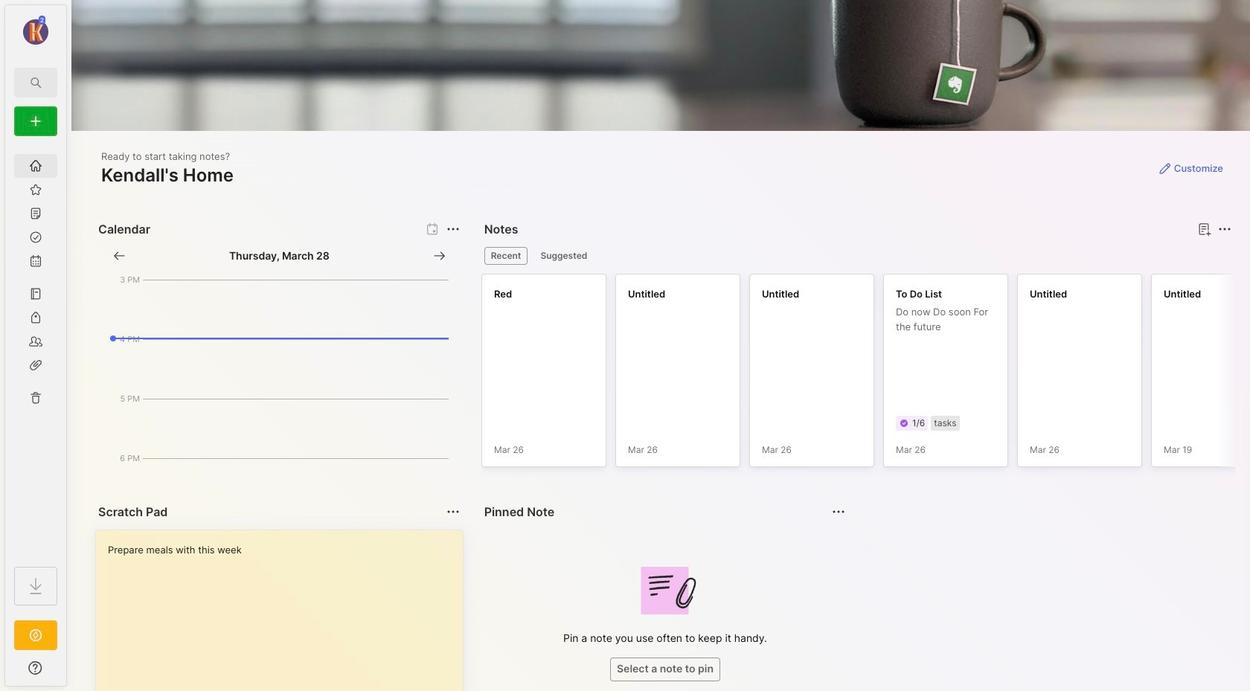 Task type: locate. For each thing, give the bounding box(es) containing it.
more actions image
[[444, 220, 462, 238], [444, 503, 462, 521]]

more actions image
[[1217, 220, 1235, 238]]

tree
[[5, 145, 66, 554]]

More actions field
[[443, 219, 464, 240], [1215, 219, 1236, 240], [443, 502, 464, 523]]

row group
[[482, 274, 1251, 477]]

click to expand image
[[65, 664, 76, 682]]

home image
[[28, 159, 43, 173]]

0 vertical spatial more actions image
[[444, 220, 462, 238]]

1 vertical spatial more actions image
[[444, 503, 462, 521]]

0 horizontal spatial tab
[[484, 247, 528, 265]]

1 horizontal spatial tab
[[534, 247, 594, 265]]

tab
[[484, 247, 528, 265], [534, 247, 594, 265]]

tab list
[[484, 247, 1230, 265]]

WHAT'S NEW field
[[5, 657, 66, 681]]



Task type: vqa. For each thing, say whether or not it's contained in the screenshot.
Expand Tags icon
no



Task type: describe. For each thing, give the bounding box(es) containing it.
1 tab from the left
[[484, 247, 528, 265]]

edit search image
[[27, 74, 45, 92]]

2 more actions image from the top
[[444, 503, 462, 521]]

Choose date to view field
[[229, 249, 330, 264]]

Account field
[[5, 14, 66, 47]]

tree inside main element
[[5, 145, 66, 554]]

2 tab from the left
[[534, 247, 594, 265]]

main element
[[0, 0, 71, 692]]

upgrade image
[[27, 627, 45, 645]]

1 more actions image from the top
[[444, 220, 462, 238]]

Start writing… text field
[[108, 531, 462, 692]]



